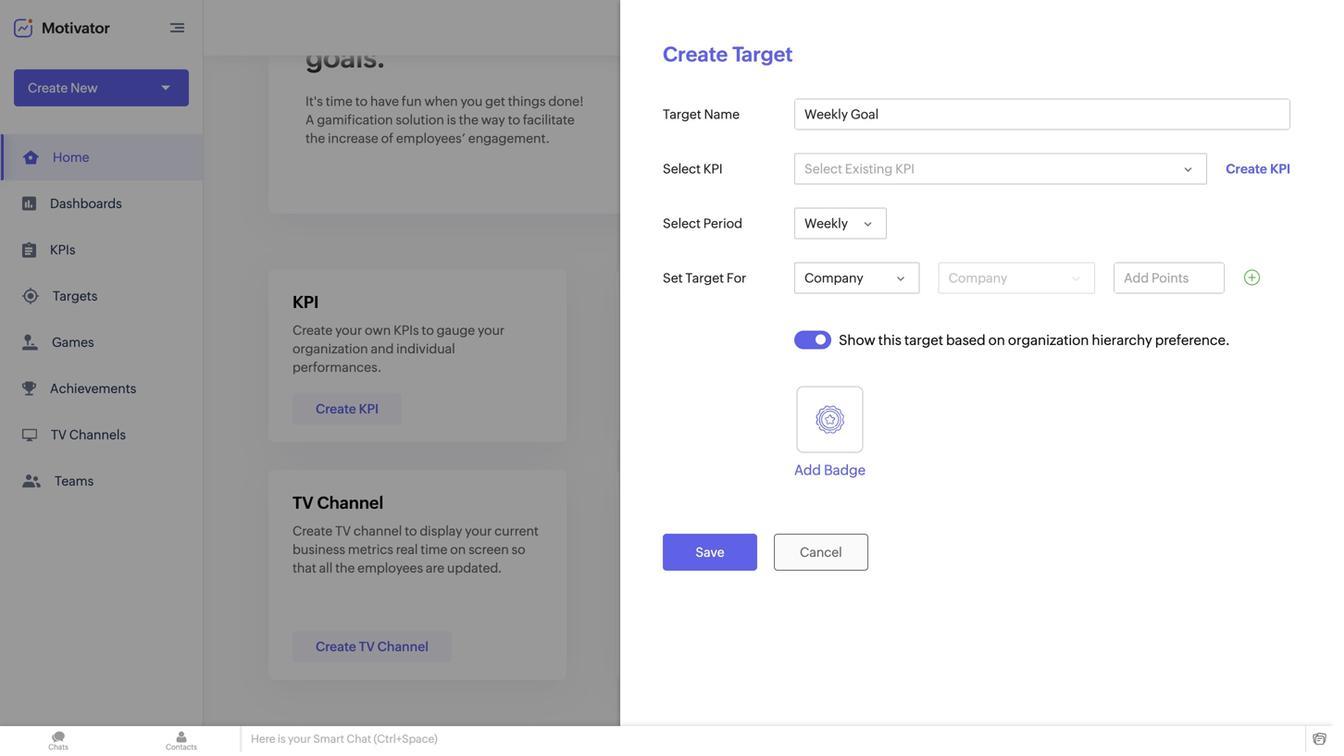Task type: locate. For each thing, give the bounding box(es) containing it.
the
[[459, 113, 479, 127], [306, 131, 325, 146], [335, 561, 355, 576]]

channel down are in the bottom of the page
[[377, 640, 429, 655]]

on
[[989, 332, 1006, 349], [813, 342, 829, 357], [450, 543, 466, 558]]

goals.
[[306, 42, 386, 74]]

goals down the motivate
[[1152, 342, 1184, 357]]

target
[[733, 43, 793, 66], [663, 107, 702, 122], [686, 271, 724, 286]]

organization
[[1008, 332, 1089, 349], [293, 342, 368, 357]]

a inside a team is a group of individuals working together to achieve their goal.
[[641, 524, 650, 539]]

goals inside start creating games and motivate your employees to achieve their goals enthusiastically.
[[1152, 342, 1184, 357]]

and
[[1116, 323, 1139, 338], [371, 342, 394, 357], [641, 342, 664, 357]]

is up together
[[686, 524, 695, 539]]

a up together
[[641, 524, 650, 539]]

employees up "enthusiastically."
[[989, 342, 1055, 357]]

is
[[447, 113, 456, 127], [686, 524, 695, 539], [278, 734, 286, 746]]

1 horizontal spatial goals
[[1152, 342, 1184, 357]]

1 horizontal spatial company
[[949, 271, 1008, 286]]

1 vertical spatial their
[[760, 543, 788, 558]]

0 horizontal spatial of
[[381, 131, 394, 146]]

select left the existing
[[805, 162, 843, 176]]

0 vertical spatial a
[[306, 113, 315, 127]]

2 vertical spatial target
[[686, 271, 724, 286]]

0 horizontal spatial on
[[450, 543, 466, 558]]

0 horizontal spatial you
[[461, 94, 483, 109]]

create
[[663, 43, 728, 66], [28, 81, 68, 95], [1226, 162, 1268, 176], [293, 323, 333, 338], [316, 402, 356, 417], [293, 524, 333, 539], [316, 640, 356, 655]]

select left period
[[663, 216, 701, 231]]

individual
[[397, 342, 455, 357]]

1 vertical spatial target
[[663, 107, 702, 122]]

0 horizontal spatial kpis
[[50, 243, 75, 257]]

your right the motivate
[[1198, 323, 1225, 338]]

0 vertical spatial their
[[1122, 342, 1149, 357]]

1 horizontal spatial achieve
[[711, 543, 758, 558]]

to up 'real'
[[405, 524, 417, 539]]

create kpi
[[1226, 162, 1291, 176], [316, 402, 379, 417]]

2 vertical spatial achieve
[[711, 543, 758, 558]]

team inside setting up sales targets help keep you and your sales team focused on achieving your goals for a specific time.
[[728, 342, 759, 357]]

engagement.
[[468, 131, 550, 146]]

create your own kpis to gauge your organization and individual performances.
[[293, 323, 505, 375]]

0 vertical spatial a
[[725, 360, 732, 375]]

on up updated.
[[450, 543, 466, 558]]

organization up "enthusiastically."
[[1008, 332, 1089, 349]]

create tv channel link
[[293, 632, 452, 663]]

and right games
[[1116, 323, 1139, 338]]

list
[[0, 134, 203, 505]]

your down 'setting'
[[641, 360, 668, 375]]

and down 'setting'
[[641, 342, 664, 357]]

dashboards
[[50, 196, 122, 211]]

time up gamification
[[326, 94, 353, 109]]

company field down 'weekly' field
[[795, 263, 920, 294]]

1 horizontal spatial employees
[[989, 342, 1055, 357]]

all
[[319, 561, 333, 576]]

the left way at the left top of page
[[459, 113, 479, 127]]

0 horizontal spatial a
[[306, 113, 315, 127]]

1 vertical spatial time
[[421, 543, 448, 558]]

when
[[425, 94, 458, 109]]

0 horizontal spatial achieve
[[339, 10, 442, 42]]

0 horizontal spatial time
[[326, 94, 353, 109]]

company for 2nd the "company" "field" from left
[[949, 271, 1008, 286]]

to inside a team is a group of individuals working together to achieve their goal.
[[696, 543, 708, 558]]

2 vertical spatial is
[[278, 734, 286, 746]]

select down target name
[[663, 162, 701, 176]]

smart
[[313, 734, 345, 746]]

achieving
[[832, 342, 891, 357]]

user image
[[1276, 13, 1306, 43]]

1 horizontal spatial is
[[447, 113, 456, 127]]

on inside create tv channel to display your current business metrics real time on screen so that all the employees are updated.
[[450, 543, 466, 558]]

0 horizontal spatial is
[[278, 734, 286, 746]]

1 horizontal spatial and
[[641, 342, 664, 357]]

gauge
[[437, 323, 475, 338]]

target up the name at the top
[[733, 43, 793, 66]]

1 horizontal spatial team
[[728, 342, 759, 357]]

a right for
[[725, 360, 732, 375]]

of inside 'it's time to have fun when you get things done! a gamification solution is the way to facilitate the increase of employees' engagement.'
[[381, 131, 394, 146]]

to down 'group'
[[696, 543, 708, 558]]

of right increase in the left of the page
[[381, 131, 394, 146]]

a up save
[[698, 524, 705, 539]]

0 vertical spatial of
[[381, 131, 394, 146]]

1 vertical spatial team
[[652, 524, 683, 539]]

fun
[[402, 94, 422, 109]]

on down keep
[[813, 342, 829, 357]]

1 horizontal spatial the
[[335, 561, 355, 576]]

1 horizontal spatial a
[[725, 360, 732, 375]]

company field up start
[[939, 263, 1096, 294]]

0 vertical spatial kpis
[[50, 243, 75, 257]]

a down the it's
[[306, 113, 315, 127]]

company up keep
[[805, 271, 864, 286]]

sales up for
[[696, 342, 726, 357]]

the down the it's
[[306, 131, 325, 146]]

company
[[805, 271, 864, 286], [949, 271, 1008, 286]]

1 vertical spatial kpis
[[394, 323, 419, 338]]

it's
[[306, 94, 323, 109]]

is inside a team is a group of individuals working together to achieve their goal.
[[686, 524, 695, 539]]

keep
[[813, 323, 842, 338]]

2 horizontal spatial is
[[686, 524, 695, 539]]

1 vertical spatial is
[[686, 524, 695, 539]]

you for keep
[[845, 323, 867, 338]]

1 vertical spatial employees
[[358, 561, 423, 576]]

kpis up targets on the top left of the page
[[50, 243, 75, 257]]

1 company field from the left
[[795, 263, 920, 294]]

team up specific
[[728, 342, 759, 357]]

1 vertical spatial you
[[845, 323, 867, 338]]

0 vertical spatial target
[[733, 43, 793, 66]]

is down when
[[447, 113, 456, 127]]

0 horizontal spatial team
[[652, 524, 683, 539]]

select existing kpi
[[805, 162, 915, 176]]

of right 'group'
[[746, 524, 759, 539]]

team
[[728, 342, 759, 357], [652, 524, 683, 539]]

target
[[905, 332, 944, 349]]

your up get
[[448, 10, 508, 42]]

0 vertical spatial channel
[[317, 494, 384, 513]]

and down own
[[371, 342, 394, 357]]

1 vertical spatial of
[[746, 524, 759, 539]]

done!
[[549, 94, 584, 109]]

0 horizontal spatial and
[[371, 342, 394, 357]]

company up game
[[949, 271, 1008, 286]]

0 horizontal spatial create kpi
[[316, 402, 379, 417]]

0 horizontal spatial goals
[[670, 360, 703, 375]]

kpis inside 'list'
[[50, 243, 75, 257]]

to inside create your own kpis to gauge your organization and individual performances.
[[422, 323, 434, 338]]

1 horizontal spatial their
[[1122, 342, 1149, 357]]

0 vertical spatial the
[[459, 113, 479, 127]]

have
[[370, 94, 399, 109]]

time up are in the bottom of the page
[[421, 543, 448, 558]]

Select Existing KPI field
[[795, 153, 1208, 185]]

0 vertical spatial achieve
[[339, 10, 442, 42]]

to up the it's
[[306, 10, 333, 42]]

together
[[641, 543, 693, 558]]

things
[[508, 94, 546, 109]]

0 horizontal spatial their
[[760, 543, 788, 558]]

your inside to achieve your goals.
[[448, 10, 508, 42]]

on right based
[[989, 332, 1006, 349]]

is inside 'it's time to have fun when you get things done! a gamification solution is the way to facilitate the increase of employees' engagement.'
[[447, 113, 456, 127]]

create inside create tv channel to display your current business metrics real time on screen so that all the employees are updated.
[[293, 524, 333, 539]]

to up individual
[[422, 323, 434, 338]]

performances.
[[293, 360, 382, 375]]

achieve inside to achieve your goals.
[[339, 10, 442, 42]]

1 horizontal spatial you
[[845, 323, 867, 338]]

a
[[725, 360, 732, 375], [698, 524, 705, 539]]

achieve up have
[[339, 10, 442, 42]]

your right gauge
[[478, 323, 505, 338]]

create new
[[28, 81, 98, 95]]

target left for
[[686, 271, 724, 286]]

0 horizontal spatial a
[[698, 524, 705, 539]]

select inside field
[[805, 162, 843, 176]]

facilitate
[[523, 113, 575, 127]]

to inside start creating games and motivate your employees to achieve their goals enthusiastically.
[[1057, 342, 1070, 357]]

0 horizontal spatial the
[[306, 131, 325, 146]]

kpis
[[50, 243, 75, 257], [394, 323, 419, 338]]

1 vertical spatial achieve
[[1072, 342, 1119, 357]]

to
[[306, 10, 333, 42], [355, 94, 368, 109], [508, 113, 520, 127], [422, 323, 434, 338], [1057, 342, 1070, 357], [405, 524, 417, 539], [696, 543, 708, 558]]

employees down 'real'
[[358, 561, 423, 576]]

and inside create your own kpis to gauge your organization and individual performances.
[[371, 342, 394, 357]]

1 vertical spatial create kpi
[[316, 402, 379, 417]]

select for select kpi
[[663, 162, 701, 176]]

sales right up
[[706, 323, 736, 338]]

to inside to achieve your goals.
[[306, 10, 333, 42]]

motivate
[[1142, 323, 1195, 338]]

0 horizontal spatial organization
[[293, 342, 368, 357]]

channels
[[69, 428, 126, 443]]

you inside 'it's time to have fun when you get things done! a gamification solution is the way to facilitate the increase of employees' engagement.'
[[461, 94, 483, 109]]

0 vertical spatial is
[[447, 113, 456, 127]]

tv channel
[[293, 494, 384, 513]]

achieve down 'group'
[[711, 543, 758, 558]]

your
[[448, 10, 508, 42], [335, 323, 362, 338], [478, 323, 505, 338], [1198, 323, 1225, 338], [666, 342, 693, 357], [641, 360, 668, 375], [465, 524, 492, 539], [288, 734, 311, 746]]

0 vertical spatial employees
[[989, 342, 1055, 357]]

so
[[512, 543, 526, 558]]

2 horizontal spatial and
[[1116, 323, 1139, 338]]

1 company from the left
[[805, 271, 864, 286]]

target name
[[663, 107, 740, 122]]

team up together
[[652, 524, 683, 539]]

achieve inside start creating games and motivate your employees to achieve their goals enthusiastically.
[[1072, 342, 1119, 357]]

setting
[[641, 323, 685, 338]]

2 company from the left
[[949, 271, 1008, 286]]

their inside start creating games and motivate your employees to achieve their goals enthusiastically.
[[1122, 342, 1149, 357]]

0 vertical spatial you
[[461, 94, 483, 109]]

goal.
[[791, 543, 821, 558]]

organization inside create your own kpis to gauge your organization and individual performances.
[[293, 342, 368, 357]]

0 horizontal spatial company
[[805, 271, 864, 286]]

2 vertical spatial the
[[335, 561, 355, 576]]

your down up
[[666, 342, 693, 357]]

their down the motivate
[[1122, 342, 1149, 357]]

2 horizontal spatial on
[[989, 332, 1006, 349]]

target left the name at the top
[[663, 107, 702, 122]]

2 horizontal spatial achieve
[[1072, 342, 1119, 357]]

employees'
[[396, 131, 466, 146]]

to up gamification
[[355, 94, 368, 109]]

goals
[[1152, 342, 1184, 357], [670, 360, 703, 375]]

goals inside setting up sales targets help keep you and your sales team focused on achieving your goals for a specific time.
[[670, 360, 703, 375]]

1 vertical spatial a
[[641, 524, 650, 539]]

0 horizontal spatial employees
[[358, 561, 423, 576]]

1 vertical spatial the
[[306, 131, 325, 146]]

1 vertical spatial a
[[698, 524, 705, 539]]

is right here
[[278, 734, 286, 746]]

None text field
[[796, 100, 1290, 129]]

kpi inside field
[[896, 162, 915, 176]]

channel up the channel
[[317, 494, 384, 513]]

1 horizontal spatial on
[[813, 342, 829, 357]]

create tv channel
[[316, 640, 429, 655]]

real
[[396, 543, 418, 558]]

and inside setting up sales targets help keep you and your sales team focused on achieving your goals for a specific time.
[[641, 342, 664, 357]]

0 vertical spatial goals
[[1152, 342, 1184, 357]]

Company field
[[795, 263, 920, 294], [939, 263, 1096, 294]]

of
[[381, 131, 394, 146], [746, 524, 759, 539]]

the right 'all'
[[335, 561, 355, 576]]

1 horizontal spatial company field
[[939, 263, 1096, 294]]

preference.
[[1156, 332, 1231, 349]]

of inside a team is a group of individuals working together to achieve their goal.
[[746, 524, 759, 539]]

tv inside create tv channel to display your current business metrics real time on screen so that all the employees are updated.
[[335, 524, 351, 539]]

screen
[[469, 543, 509, 558]]

select for select period
[[663, 216, 701, 231]]

1 horizontal spatial a
[[641, 524, 650, 539]]

0 vertical spatial team
[[728, 342, 759, 357]]

1 horizontal spatial of
[[746, 524, 759, 539]]

achieve down games
[[1072, 342, 1119, 357]]

working
[[829, 524, 878, 539]]

increase
[[328, 131, 379, 146]]

you inside setting up sales targets help keep you and your sales team focused on achieving your goals for a specific time.
[[845, 323, 867, 338]]

target for set
[[686, 271, 724, 286]]

their
[[1122, 342, 1149, 357], [760, 543, 788, 558]]

you left get
[[461, 94, 483, 109]]

1 horizontal spatial time
[[421, 543, 448, 558]]

0 horizontal spatial company field
[[795, 263, 920, 294]]

goals left for
[[670, 360, 703, 375]]

kpis up individual
[[394, 323, 419, 338]]

you up achieving
[[845, 323, 867, 338]]

select for select existing kpi
[[805, 162, 843, 176]]

0 vertical spatial time
[[326, 94, 353, 109]]

your up screen
[[465, 524, 492, 539]]

0 vertical spatial create kpi
[[1226, 162, 1291, 176]]

cancel button
[[774, 534, 869, 572]]

1 horizontal spatial kpis
[[394, 323, 419, 338]]

games
[[52, 335, 94, 350]]

contacts image
[[123, 727, 240, 753]]

to down creating
[[1057, 342, 1070, 357]]

their down the individuals
[[760, 543, 788, 558]]

1 vertical spatial goals
[[670, 360, 703, 375]]

select kpi
[[663, 162, 723, 176]]

you
[[461, 94, 483, 109], [845, 323, 867, 338]]

organization up performances.
[[293, 342, 368, 357]]

that
[[293, 561, 317, 576]]



Task type: describe. For each thing, give the bounding box(es) containing it.
0 vertical spatial sales
[[706, 323, 736, 338]]

weekly
[[805, 216, 848, 231]]

channel
[[354, 524, 402, 539]]

group
[[707, 524, 744, 539]]

1 vertical spatial sales
[[696, 342, 726, 357]]

up
[[687, 323, 703, 338]]

create inside create your own kpis to gauge your organization and individual performances.
[[293, 323, 333, 338]]

save
[[696, 546, 725, 560]]

get
[[485, 94, 505, 109]]

are
[[426, 561, 445, 576]]

setting up sales targets help keep you and your sales team focused on achieving your goals for a specific time.
[[641, 323, 891, 375]]

show this target based on organization hierarchy preference.
[[839, 332, 1231, 349]]

home
[[53, 150, 89, 165]]

to up engagement.
[[508, 113, 520, 127]]

chats image
[[0, 727, 117, 753]]

targets
[[53, 289, 98, 304]]

game
[[989, 293, 1036, 312]]

chat
[[347, 734, 371, 746]]

it's time to have fun when you get things done! a gamification solution is the way to facilitate the increase of employees' engagement.
[[306, 94, 584, 146]]

specific
[[735, 360, 782, 375]]

start creating games and motivate your employees to achieve their goals enthusiastically.
[[989, 323, 1225, 375]]

to inside create tv channel to display your current business metrics real time on screen so that all the employees are updated.
[[405, 524, 417, 539]]

games
[[1073, 323, 1114, 338]]

1 horizontal spatial organization
[[1008, 332, 1089, 349]]

based
[[947, 332, 986, 349]]

a inside a team is a group of individuals working together to achieve their goal.
[[698, 524, 705, 539]]

company for 2nd the "company" "field" from the right
[[805, 271, 864, 286]]

business
[[293, 543, 345, 558]]

motivator
[[42, 19, 110, 36]]

period
[[704, 216, 743, 231]]

list containing home
[[0, 134, 203, 505]]

way
[[481, 113, 505, 127]]

updated.
[[447, 561, 502, 576]]

create tv channel to display your current business metrics real time on screen so that all the employees are updated.
[[293, 524, 539, 576]]

hierarchy
[[1092, 332, 1153, 349]]

your left smart
[[288, 734, 311, 746]]

here is your smart chat (ctrl+space)
[[251, 734, 438, 746]]

you for when
[[461, 94, 483, 109]]

add
[[795, 463, 821, 479]]

start
[[989, 323, 1018, 338]]

set target for
[[663, 271, 747, 286]]

for
[[727, 271, 747, 286]]

save button
[[663, 534, 758, 572]]

focused
[[762, 342, 811, 357]]

Add Points text field
[[1115, 263, 1225, 293]]

badge
[[824, 463, 866, 479]]

here
[[251, 734, 276, 746]]

time.
[[785, 360, 816, 375]]

for
[[705, 360, 722, 375]]

1 vertical spatial channel
[[377, 640, 429, 655]]

creating
[[1021, 323, 1071, 338]]

1 horizontal spatial create kpi
[[1226, 162, 1291, 176]]

2 company field from the left
[[939, 263, 1096, 294]]

employees inside create tv channel to display your current business metrics real time on screen so that all the employees are updated.
[[358, 561, 423, 576]]

enthusiastically.
[[989, 360, 1085, 375]]

achieve inside a team is a group of individuals working together to achieve their goal.
[[711, 543, 758, 558]]

this
[[879, 332, 902, 349]]

achievements
[[50, 382, 136, 396]]

your inside start creating games and motivate your employees to achieve their goals enthusiastically.
[[1198, 323, 1225, 338]]

time inside 'it's time to have fun when you get things done! a gamification solution is the way to facilitate the increase of employees' engagement.'
[[326, 94, 353, 109]]

targets
[[738, 323, 781, 338]]

Weekly field
[[795, 208, 887, 239]]

teams
[[55, 474, 94, 489]]

kpis inside create your own kpis to gauge your organization and individual performances.
[[394, 323, 419, 338]]

a team is a group of individuals working together to achieve their goal.
[[641, 524, 878, 558]]

(ctrl+space)
[[374, 734, 438, 746]]

name
[[704, 107, 740, 122]]

and inside start creating games and motivate your employees to achieve their goals enthusiastically.
[[1116, 323, 1139, 338]]

add badge
[[795, 463, 866, 479]]

help
[[783, 323, 810, 338]]

existing
[[845, 162, 893, 176]]

target for create
[[733, 43, 793, 66]]

set
[[663, 271, 683, 286]]

tv channels
[[51, 428, 126, 443]]

a inside setting up sales targets help keep you and your sales team focused on achieving your goals for a specific time.
[[725, 360, 732, 375]]

solution
[[396, 113, 444, 127]]

new
[[70, 81, 98, 95]]

team inside a team is a group of individuals working together to achieve their goal.
[[652, 524, 683, 539]]

metrics
[[348, 543, 393, 558]]

your inside create tv channel to display your current business metrics real time on screen so that all the employees are updated.
[[465, 524, 492, 539]]

a inside 'it's time to have fun when you get things done! a gamification solution is the way to facilitate the increase of employees' engagement.'
[[306, 113, 315, 127]]

employees inside start creating games and motivate your employees to achieve their goals enthusiastically.
[[989, 342, 1055, 357]]

show
[[839, 332, 876, 349]]

on inside setting up sales targets help keep you and your sales team focused on achieving your goals for a specific time.
[[813, 342, 829, 357]]

2 horizontal spatial the
[[459, 113, 479, 127]]

to achieve your goals.
[[306, 10, 508, 74]]

own
[[365, 323, 391, 338]]

current
[[495, 524, 539, 539]]

display
[[420, 524, 463, 539]]

select period
[[663, 216, 743, 231]]

your left own
[[335, 323, 362, 338]]

the inside create tv channel to display your current business metrics real time on screen so that all the employees are updated.
[[335, 561, 355, 576]]

their inside a team is a group of individuals working together to achieve their goal.
[[760, 543, 788, 558]]

create target
[[663, 43, 793, 66]]

time inside create tv channel to display your current business metrics real time on screen so that all the employees are updated.
[[421, 543, 448, 558]]

cancel
[[800, 546, 843, 560]]

gamification
[[317, 113, 393, 127]]



Task type: vqa. For each thing, say whether or not it's contained in the screenshot.
the rightmost 'organization'
yes



